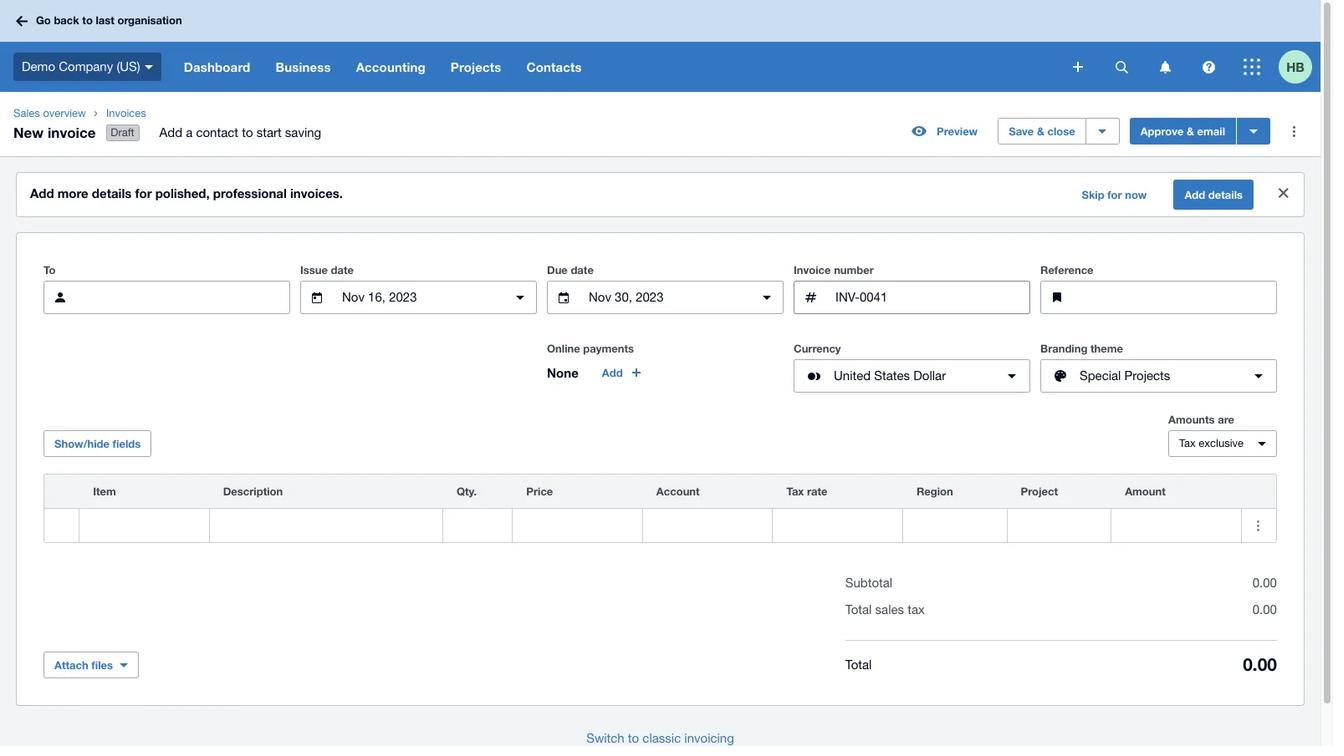 Task type: describe. For each thing, give the bounding box(es) containing it.
0 horizontal spatial for
[[135, 186, 152, 201]]

add details button
[[1174, 180, 1254, 210]]

more date options image
[[504, 281, 537, 315]]

skip
[[1082, 188, 1105, 202]]

draft
[[111, 126, 134, 139]]

contacts
[[527, 59, 582, 74]]

go back to last organisation link
[[10, 6, 192, 36]]

contact
[[196, 126, 238, 140]]

a
[[186, 126, 193, 140]]

company
[[59, 59, 113, 73]]

total for total
[[845, 658, 872, 672]]

attach
[[54, 659, 88, 673]]

skip for now
[[1082, 188, 1147, 202]]

details inside add details button
[[1209, 188, 1243, 202]]

due date
[[547, 264, 594, 277]]

payments
[[583, 342, 634, 356]]

0.00 for subtotal
[[1253, 576, 1277, 591]]

preview
[[937, 125, 978, 138]]

1 vertical spatial svg image
[[1115, 61, 1128, 73]]

rate
[[807, 485, 828, 499]]

projects button
[[438, 42, 514, 92]]

dashboard
[[184, 59, 250, 74]]

more line item options element
[[1242, 475, 1276, 509]]

Due date text field
[[587, 282, 744, 314]]

approve & email
[[1141, 125, 1225, 138]]

projects inside popup button
[[1125, 369, 1171, 383]]

amounts
[[1169, 413, 1215, 427]]

back
[[54, 14, 79, 27]]

& for email
[[1187, 125, 1194, 138]]

professional
[[213, 186, 287, 201]]

Inventory item text field
[[80, 510, 209, 542]]

add details
[[1185, 188, 1243, 202]]

close
[[1048, 125, 1075, 138]]

united states dollar
[[834, 369, 946, 383]]

add for add more details for polished, professional invoices.
[[30, 186, 54, 201]]

classic
[[643, 732, 681, 746]]

email
[[1198, 125, 1225, 138]]

switch to classic invoicing button
[[573, 723, 748, 747]]

theme
[[1091, 342, 1123, 356]]

To text field
[[84, 282, 289, 314]]

new invoice
[[13, 123, 96, 141]]

invoices
[[106, 107, 146, 120]]

amount
[[1125, 485, 1166, 499]]

approve & email button
[[1130, 118, 1236, 145]]

invoice line item list element
[[43, 474, 1277, 544]]

are
[[1218, 413, 1235, 427]]

1 vertical spatial to
[[242, 126, 253, 140]]

add for add
[[602, 366, 623, 380]]

contacts button
[[514, 42, 594, 92]]

demo company (us) button
[[0, 42, 171, 92]]

more invoice options image
[[1277, 115, 1311, 148]]

files
[[91, 659, 113, 673]]

due
[[547, 264, 568, 277]]

(us)
[[117, 59, 140, 73]]

svg image inside go back to last organisation link
[[16, 15, 28, 26]]

0.00 for total sales tax
[[1253, 603, 1277, 617]]

tax rate
[[787, 485, 828, 499]]

accounting
[[356, 59, 426, 74]]

date for issue date
[[331, 264, 354, 277]]

Quantity field
[[443, 510, 512, 542]]

special
[[1080, 369, 1121, 383]]

invoice
[[794, 264, 831, 277]]

show/hide fields button
[[43, 431, 152, 458]]

switch
[[587, 732, 625, 746]]

attach files button
[[43, 653, 139, 679]]

save
[[1009, 125, 1034, 138]]

hb
[[1287, 59, 1305, 74]]

2 vertical spatial 0.00
[[1243, 655, 1277, 676]]

total sales tax
[[845, 603, 925, 617]]

tax for tax exclusive
[[1179, 438, 1196, 450]]

to inside go back to last organisation link
[[82, 14, 93, 27]]

tax for tax rate
[[787, 485, 804, 499]]

add more details for polished, professional invoices.
[[30, 186, 343, 201]]

0 horizontal spatial details
[[92, 186, 132, 201]]

total for total sales tax
[[845, 603, 872, 617]]

subtotal
[[845, 576, 893, 591]]

Reference text field
[[1081, 282, 1276, 314]]

polished,
[[155, 186, 210, 201]]

add more details for polished, professional invoices. status
[[17, 173, 1304, 217]]

qty.
[[457, 485, 477, 499]]

price
[[526, 485, 553, 499]]

invoice
[[48, 123, 96, 141]]



Task type: locate. For each thing, give the bounding box(es) containing it.
0 horizontal spatial to
[[82, 14, 93, 27]]

1 total from the top
[[845, 603, 872, 617]]

fields
[[113, 438, 141, 451]]

1 date from the left
[[331, 264, 354, 277]]

add inside add 'button'
[[602, 366, 623, 380]]

svg image right (us) at left
[[144, 65, 153, 69]]

description
[[223, 485, 283, 499]]

for left now
[[1108, 188, 1122, 202]]

tax left rate at the bottom right of page
[[787, 485, 804, 499]]

Issue date text field
[[340, 282, 497, 314]]

more date options image
[[750, 281, 784, 315]]

show/hide
[[54, 438, 110, 451]]

to left last
[[82, 14, 93, 27]]

2 total from the top
[[845, 658, 872, 672]]

None field
[[80, 510, 209, 543]]

add
[[159, 126, 182, 140], [30, 186, 54, 201], [1185, 188, 1206, 202], [602, 366, 623, 380]]

add for add details
[[1185, 188, 1206, 202]]

1 vertical spatial tax
[[787, 485, 804, 499]]

preview button
[[902, 118, 988, 145]]

organisation
[[118, 14, 182, 27]]

special projects
[[1080, 369, 1171, 383]]

accounting button
[[343, 42, 438, 92]]

svg image
[[1244, 59, 1261, 75], [1160, 61, 1171, 73], [1202, 61, 1215, 73], [1073, 62, 1083, 72], [144, 65, 153, 69]]

0 horizontal spatial date
[[331, 264, 354, 277]]

hb button
[[1279, 42, 1321, 92]]

2 horizontal spatial to
[[628, 732, 639, 746]]

region
[[917, 485, 953, 499]]

more
[[58, 186, 88, 201]]

navigation
[[171, 42, 1062, 92]]

project
[[1021, 485, 1058, 499]]

0 horizontal spatial &
[[1037, 125, 1045, 138]]

projects right special on the right of page
[[1125, 369, 1171, 383]]

to inside switch to classic invoicing button
[[628, 732, 639, 746]]

contact element
[[43, 281, 290, 315]]

add for add a contact to start saving
[[159, 126, 182, 140]]

business button
[[263, 42, 343, 92]]

to
[[43, 264, 56, 277]]

add down 'payments' at the left of the page
[[602, 366, 623, 380]]

sales overview
[[13, 107, 86, 120]]

online payments
[[547, 342, 634, 356]]

branding theme
[[1041, 342, 1123, 356]]

1 horizontal spatial projects
[[1125, 369, 1171, 383]]

add right now
[[1185, 188, 1206, 202]]

date right 'due'
[[571, 264, 594, 277]]

dashboard link
[[171, 42, 263, 92]]

1 horizontal spatial date
[[571, 264, 594, 277]]

states
[[874, 369, 910, 383]]

sales overview link
[[7, 105, 93, 122]]

account
[[657, 485, 700, 499]]

to left start
[[242, 126, 253, 140]]

0 vertical spatial to
[[82, 14, 93, 27]]

overview
[[43, 107, 86, 120]]

united
[[834, 369, 871, 383]]

details right more
[[92, 186, 132, 201]]

online
[[547, 342, 580, 356]]

currency
[[794, 342, 841, 356]]

1 horizontal spatial to
[[242, 126, 253, 140]]

0 vertical spatial projects
[[451, 59, 501, 74]]

approve
[[1141, 125, 1184, 138]]

skip for now button
[[1072, 182, 1157, 208]]

svg image
[[16, 15, 28, 26], [1115, 61, 1128, 73]]

for left polished,
[[135, 186, 152, 201]]

add left a
[[159, 126, 182, 140]]

& right save
[[1037, 125, 1045, 138]]

tax
[[1179, 438, 1196, 450], [787, 485, 804, 499]]

branding
[[1041, 342, 1088, 356]]

issue
[[300, 264, 328, 277]]

details
[[92, 186, 132, 201], [1209, 188, 1243, 202]]

projects inside "popup button"
[[451, 59, 501, 74]]

dollar
[[914, 369, 946, 383]]

to right switch
[[628, 732, 639, 746]]

1 & from the left
[[1037, 125, 1045, 138]]

1 vertical spatial projects
[[1125, 369, 1171, 383]]

date for due date
[[571, 264, 594, 277]]

add button
[[592, 360, 653, 387]]

sales
[[875, 603, 904, 617]]

for
[[135, 186, 152, 201], [1108, 188, 1122, 202]]

issue date
[[300, 264, 354, 277]]

1 horizontal spatial svg image
[[1115, 61, 1128, 73]]

2 & from the left
[[1187, 125, 1194, 138]]

1 horizontal spatial &
[[1187, 125, 1194, 138]]

more line item options image
[[1242, 510, 1275, 543]]

save & close button
[[998, 118, 1086, 145]]

tax
[[908, 603, 925, 617]]

invoices.
[[290, 186, 343, 201]]

1 horizontal spatial for
[[1108, 188, 1122, 202]]

new
[[13, 123, 44, 141]]

1 horizontal spatial tax
[[1179, 438, 1196, 450]]

tax down amounts
[[1179, 438, 1196, 450]]

projects left contacts popup button
[[451, 59, 501, 74]]

last
[[96, 14, 114, 27]]

svg image up close
[[1073, 62, 1083, 72]]

now
[[1125, 188, 1147, 202]]

svg image up email
[[1202, 61, 1215, 73]]

0 vertical spatial 0.00
[[1253, 576, 1277, 591]]

0 vertical spatial total
[[845, 603, 872, 617]]

item
[[93, 485, 116, 499]]

0 vertical spatial svg image
[[16, 15, 28, 26]]

& for close
[[1037, 125, 1045, 138]]

Invoice number text field
[[834, 282, 1030, 314]]

& left email
[[1187, 125, 1194, 138]]

& inside button
[[1187, 125, 1194, 138]]

tax exclusive button
[[1169, 431, 1277, 458]]

exclusive
[[1199, 438, 1244, 450]]

attach files
[[54, 659, 113, 673]]

date right "issue"
[[331, 264, 354, 277]]

reference
[[1041, 264, 1094, 277]]

demo company (us)
[[22, 59, 140, 73]]

navigation containing dashboard
[[171, 42, 1062, 92]]

2 date from the left
[[571, 264, 594, 277]]

1 vertical spatial 0.00
[[1253, 603, 1277, 617]]

svg image left hb
[[1244, 59, 1261, 75]]

1 horizontal spatial details
[[1209, 188, 1243, 202]]

business
[[276, 59, 331, 74]]

tax exclusive
[[1179, 438, 1244, 450]]

total down subtotal
[[845, 603, 872, 617]]

details left "close" "icon"
[[1209, 188, 1243, 202]]

& inside button
[[1037, 125, 1045, 138]]

total
[[845, 603, 872, 617], [845, 658, 872, 672]]

sales
[[13, 107, 40, 120]]

0 horizontal spatial tax
[[787, 485, 804, 499]]

save & close
[[1009, 125, 1075, 138]]

2 vertical spatial to
[[628, 732, 639, 746]]

invoicing
[[685, 732, 734, 746]]

go
[[36, 14, 51, 27]]

invoices link
[[99, 105, 335, 122]]

amounts are
[[1169, 413, 1235, 427]]

add a contact to start saving
[[159, 126, 321, 140]]

invoice number
[[794, 264, 874, 277]]

1 vertical spatial total
[[845, 658, 872, 672]]

tax inside popup button
[[1179, 438, 1196, 450]]

0 horizontal spatial projects
[[451, 59, 501, 74]]

saving
[[285, 126, 321, 140]]

add left more
[[30, 186, 54, 201]]

svg image up approve in the top of the page
[[1160, 61, 1171, 73]]

date
[[331, 264, 354, 277], [571, 264, 594, 277]]

banner containing hb
[[0, 0, 1321, 92]]

close image
[[1267, 177, 1301, 210]]

invoice number element
[[794, 281, 1031, 315]]

0 vertical spatial tax
[[1179, 438, 1196, 450]]

projects
[[451, 59, 501, 74], [1125, 369, 1171, 383]]

0.00
[[1253, 576, 1277, 591], [1253, 603, 1277, 617], [1243, 655, 1277, 676]]

number
[[834, 264, 874, 277]]

special projects button
[[1041, 360, 1277, 393]]

none
[[547, 366, 579, 381]]

0 horizontal spatial svg image
[[16, 15, 28, 26]]

total down total sales tax
[[845, 658, 872, 672]]

tax inside the invoice line item list element
[[787, 485, 804, 499]]

svg image inside demo company (us) popup button
[[144, 65, 153, 69]]

banner
[[0, 0, 1321, 92]]

switch to classic invoicing
[[587, 732, 734, 746]]

start
[[257, 126, 282, 140]]

for inside skip for now button
[[1108, 188, 1122, 202]]

add inside add details button
[[1185, 188, 1206, 202]]



Task type: vqa. For each thing, say whether or not it's contained in the screenshot.
YOU OWE THEM
no



